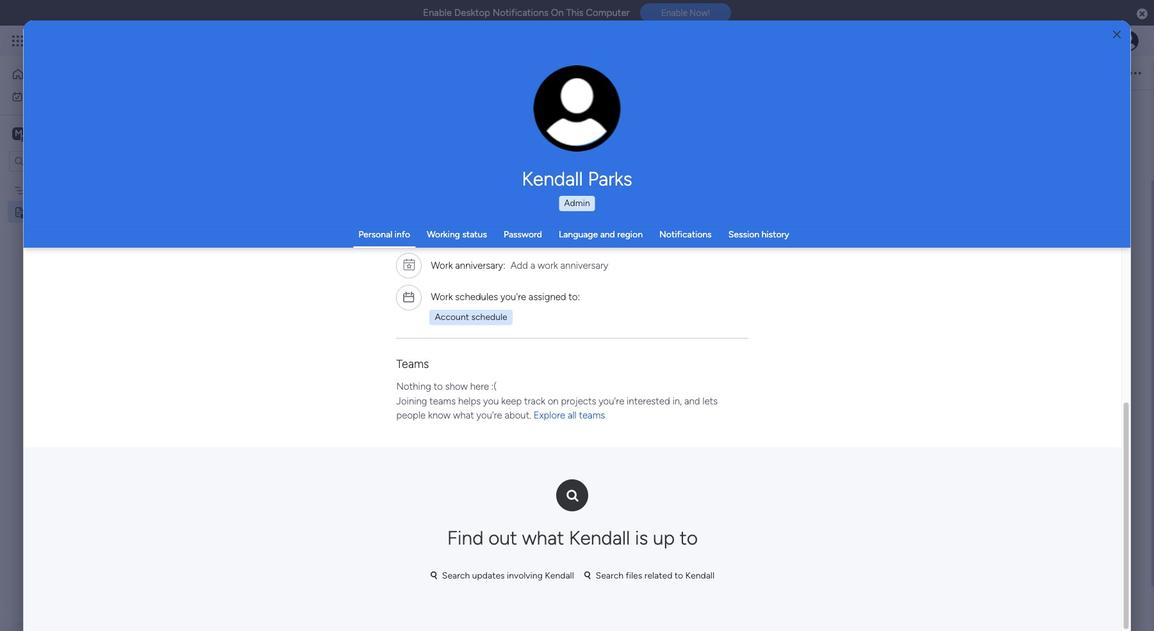 Task type: describe. For each thing, give the bounding box(es) containing it.
and inside joining teams helps you keep track on projects you're interested in, and lets people know what you're about.
[[684, 396, 700, 407]]

today
[[469, 218, 504, 233]]

status
[[462, 229, 487, 240]]

notifications link
[[659, 229, 712, 240]]

session history
[[728, 229, 789, 240]]

change profile picture button
[[534, 65, 621, 153]]

week
[[565, 283, 596, 299]]

is
[[635, 527, 648, 550]]

finish for finish presentations
[[485, 308, 510, 320]]

0 horizontal spatial notifications
[[493, 7, 549, 19]]

a
[[530, 260, 535, 272]]

work for work anniversary: add a work anniversary
[[431, 260, 453, 272]]

teams inside joining teams helps you keep track on projects you're interested in, and lets people know what you're about.
[[429, 396, 455, 407]]

projects
[[561, 396, 596, 407]]

search image
[[566, 491, 578, 501]]

marketing
[[30, 185, 70, 196]]

picture
[[564, 127, 590, 136]]

show
[[445, 381, 467, 393]]

kendall up admin
[[522, 168, 583, 191]]

2 vertical spatial you're
[[476, 410, 502, 422]]

session
[[728, 229, 759, 240]]

enable now! button
[[640, 3, 731, 23]]

teams button
[[396, 357, 429, 372]]

enable desktop notifications on this computer
[[423, 7, 630, 19]]

what inside joining teams helps you keep track on projects you're interested in, and lets people know what you're about.
[[453, 410, 474, 422]]

explore all teams link
[[533, 410, 605, 422]]

deck
[[540, 399, 563, 411]]

finish these notes
[[485, 242, 566, 254]]

my work button
[[8, 86, 138, 107]]

all
[[567, 410, 576, 422]]

mention image
[[583, 66, 596, 79]]

Search in workspace field
[[27, 154, 107, 169]]

1 vertical spatial teams
[[579, 410, 605, 422]]

enable for enable desktop notifications on this computer
[[423, 7, 452, 19]]

style button
[[539, 62, 571, 84]]

kendall parks
[[522, 168, 632, 191]]

personal info link
[[358, 229, 410, 240]]

0 vertical spatial to
[[433, 381, 442, 393]]

1 horizontal spatial what
[[522, 527, 564, 550]]

track
[[524, 396, 545, 407]]

enable for enable now!
[[661, 8, 688, 18]]

up
[[653, 527, 675, 550]]

schedules
[[455, 292, 498, 303]]

close image
[[1113, 30, 1121, 39]]

personal info
[[358, 229, 410, 240]]

slide
[[517, 399, 538, 411]]

people
[[396, 410, 425, 422]]

dapulse close image
[[1137, 8, 1148, 21]]

in,
[[672, 396, 682, 407]]

lottie animation image
[[0, 502, 163, 632]]

info
[[395, 229, 410, 240]]

schedule
[[471, 312, 507, 323]]

search for search updates involving kendall
[[442, 571, 470, 582]]

1 horizontal spatial notifications
[[659, 229, 712, 240]]

workspace
[[54, 127, 105, 139]]

report
[[512, 419, 541, 431]]

on
[[551, 7, 564, 19]]

working status
[[427, 229, 487, 240]]

work schedules you're assigned to:
[[431, 292, 580, 303]]

style
[[545, 67, 566, 78]]

joining teams helps you keep track on projects you're interested in, and lets people know what you're about.
[[396, 396, 718, 422]]

search for search files related to kendall
[[595, 571, 623, 582]]

notes
[[30, 207, 55, 218]]

lottie animation element
[[0, 502, 163, 632]]

search files related to kendall
[[595, 571, 714, 582]]

profile
[[581, 116, 605, 125]]

the
[[543, 283, 562, 299]]

search updates involving kendall button
[[425, 566, 579, 587]]

anniversary:
[[455, 260, 505, 272]]

dapulse board filter image
[[430, 572, 437, 581]]

helps
[[458, 396, 481, 407]]

📂
[[452, 218, 466, 233]]

desktop
[[454, 7, 490, 19]]

1 vertical spatial work
[[537, 260, 558, 272]]

search files related to kendall button
[[579, 566, 719, 587]]

work inside button
[[43, 91, 62, 102]]

0 vertical spatial you're
[[500, 292, 526, 303]]

kendall inside button
[[545, 571, 574, 582]]

finish report
[[485, 419, 541, 431]]

main workspace
[[29, 127, 105, 139]]

nothing
[[396, 381, 431, 393]]

change profile picture
[[550, 116, 605, 136]]

explore all teams
[[533, 410, 605, 422]]

find out what kendall is up to
[[447, 527, 698, 550]]

working status link
[[427, 229, 487, 240]]

change
[[550, 116, 579, 125]]

here
[[470, 381, 489, 393]]



Task type: locate. For each thing, give the bounding box(es) containing it.
search updates involving kendall
[[442, 571, 574, 582]]

enable left "desktop"
[[423, 7, 452, 19]]

option
[[0, 179, 163, 181]]

notes
[[540, 242, 566, 254]]

2 search from the left
[[595, 571, 623, 582]]

finish for finish these notes
[[485, 242, 510, 254]]

1 horizontal spatial search
[[595, 571, 623, 582]]

kendall parks image
[[1118, 31, 1139, 51]]

create
[[485, 399, 514, 411]]

region
[[617, 229, 643, 240]]

finish down create
[[485, 419, 510, 431]]

2 finish from the top
[[485, 308, 510, 320]]

kendall right related
[[685, 571, 714, 582]]

keep
[[501, 396, 522, 407]]

and left region
[[600, 229, 615, 240]]

language
[[559, 229, 598, 240]]

2 work from the top
[[431, 292, 453, 303]]

1 horizontal spatial enable
[[661, 8, 688, 18]]

0 horizontal spatial search
[[442, 571, 470, 582]]

enable left now!
[[661, 8, 688, 18]]

1 finish from the top
[[485, 242, 510, 254]]

work right a
[[537, 260, 558, 272]]

kendall inside button
[[685, 571, 714, 582]]

you
[[483, 396, 499, 407]]

and right in,
[[684, 396, 700, 407]]

updates
[[472, 571, 504, 582]]

you're
[[500, 292, 526, 303], [598, 396, 624, 407], [476, 410, 502, 422]]

what right out on the bottom left of the page
[[522, 527, 564, 550]]

notifications right region
[[659, 229, 712, 240]]

list box
[[0, 177, 163, 396]]

what down helps on the left
[[453, 410, 474, 422]]

this
[[566, 7, 584, 19]]

what
[[453, 410, 474, 422], [522, 527, 564, 550]]

to
[[433, 381, 442, 393], [679, 527, 698, 550], [674, 571, 683, 582]]

enable now!
[[661, 8, 710, 18]]

📂 today
[[452, 218, 507, 233]]

password
[[504, 229, 542, 240]]

1 vertical spatial what
[[522, 527, 564, 550]]

and
[[600, 229, 615, 240], [684, 396, 700, 407]]

kendall parks button
[[401, 168, 753, 191]]

account schedule button
[[429, 310, 512, 325]]

work up account
[[431, 292, 453, 303]]

teams up know
[[429, 396, 455, 407]]

✨ priorities for the week
[[452, 283, 596, 299]]

lets
[[702, 396, 718, 407]]

1 vertical spatial to
[[679, 527, 698, 550]]

workspace selection element
[[12, 126, 107, 143]]

for
[[523, 283, 540, 299]]

to:
[[568, 292, 580, 303]]

to right 'up'
[[679, 527, 698, 550]]

working
[[427, 229, 460, 240]]

1 horizontal spatial work
[[537, 260, 558, 272]]

0 horizontal spatial teams
[[429, 396, 455, 407]]

you're down you
[[476, 410, 502, 422]]

✨
[[452, 283, 466, 299]]

explore
[[533, 410, 565, 422]]

search right dapulse board filter image
[[595, 571, 623, 582]]

0 vertical spatial finish
[[485, 242, 510, 254]]

add
[[510, 260, 528, 272]]

to inside button
[[674, 571, 683, 582]]

teams
[[429, 396, 455, 407], [579, 410, 605, 422]]

kendall
[[522, 168, 583, 191], [569, 527, 630, 550], [545, 571, 574, 582], [685, 571, 714, 582]]

1 vertical spatial you're
[[598, 396, 624, 407]]

enable
[[423, 7, 452, 19], [661, 8, 688, 18]]

:(
[[491, 381, 497, 393]]

1 vertical spatial notifications
[[659, 229, 712, 240]]

0 horizontal spatial work
[[43, 91, 62, 102]]

1 vertical spatial finish
[[485, 308, 510, 320]]

history
[[762, 229, 789, 240]]

language and region link
[[559, 229, 643, 240]]

0 vertical spatial notifications
[[493, 7, 549, 19]]

0 vertical spatial what
[[453, 410, 474, 422]]

3 finish from the top
[[485, 419, 510, 431]]

to left show
[[433, 381, 442, 393]]

m
[[15, 128, 22, 139]]

2 vertical spatial to
[[674, 571, 683, 582]]

v2 ellipsis image
[[1130, 65, 1141, 81]]

workspace image
[[12, 127, 25, 141]]

2 vertical spatial finish
[[485, 419, 510, 431]]

main
[[29, 127, 52, 139]]

out
[[488, 527, 517, 550]]

session history link
[[728, 229, 789, 240]]

you're right projects
[[598, 396, 624, 407]]

teams
[[396, 357, 429, 372]]

now!
[[690, 8, 710, 18]]

0 vertical spatial teams
[[429, 396, 455, 407]]

to right related
[[674, 571, 683, 582]]

1 work from the top
[[431, 260, 453, 272]]

enable inside enable now! button
[[661, 8, 688, 18]]

dapulse board filter image
[[584, 572, 590, 581]]

notifications
[[493, 7, 549, 19], [659, 229, 712, 240]]

list box containing marketing plan
[[0, 177, 163, 396]]

private board image
[[13, 206, 26, 218]]

nothing to show here :(
[[396, 381, 497, 393]]

1 vertical spatial work
[[431, 292, 453, 303]]

finish down work schedules you're assigned to:
[[485, 308, 510, 320]]

finish presentations
[[485, 308, 575, 320]]

password link
[[504, 229, 542, 240]]

search right dapulse board filter icon
[[442, 571, 470, 582]]

on
[[547, 396, 558, 407]]

notifications left on
[[493, 7, 549, 19]]

0 vertical spatial and
[[600, 229, 615, 240]]

finish
[[485, 242, 510, 254], [485, 308, 510, 320], [485, 419, 510, 431]]

work right my
[[43, 91, 62, 102]]

0 vertical spatial work
[[431, 260, 453, 272]]

home button
[[8, 64, 138, 85]]

work
[[431, 260, 453, 272], [431, 292, 453, 303]]

interested
[[626, 396, 670, 407]]

joining
[[396, 396, 427, 407]]

select product image
[[12, 35, 24, 47]]

kendall left dapulse board filter image
[[545, 571, 574, 582]]

work up ✨
[[431, 260, 453, 272]]

account schedule
[[434, 312, 507, 323]]

files
[[625, 571, 642, 582]]

0 horizontal spatial what
[[453, 410, 474, 422]]

1 horizontal spatial and
[[684, 396, 700, 407]]

about.
[[504, 410, 531, 422]]

you're up "finish presentations"
[[500, 292, 526, 303]]

work anniversary: add a work anniversary
[[431, 260, 608, 272]]

account
[[434, 312, 469, 323]]

1 vertical spatial and
[[684, 396, 700, 407]]

these
[[512, 242, 538, 254]]

know
[[428, 410, 450, 422]]

1 search from the left
[[442, 571, 470, 582]]

language and region
[[559, 229, 643, 240]]

0 vertical spatial work
[[43, 91, 62, 102]]

0 horizontal spatial enable
[[423, 7, 452, 19]]

create slide deck
[[485, 399, 563, 411]]

kendall up dapulse board filter image
[[569, 527, 630, 550]]

1 horizontal spatial teams
[[579, 410, 605, 422]]

my
[[28, 91, 41, 102]]

finish up anniversary:
[[485, 242, 510, 254]]

teams down projects
[[579, 410, 605, 422]]

computer
[[586, 7, 630, 19]]

involving
[[507, 571, 542, 582]]

related
[[644, 571, 672, 582]]

plan
[[72, 185, 89, 196]]

my work
[[28, 91, 62, 102]]

personal
[[358, 229, 392, 240]]

marketing plan
[[30, 185, 89, 196]]

parks
[[588, 168, 632, 191]]

finish for finish report
[[485, 419, 510, 431]]

0 horizontal spatial and
[[600, 229, 615, 240]]

search inside button
[[595, 571, 623, 582]]

work for work schedules you're assigned to:
[[431, 292, 453, 303]]

search inside button
[[442, 571, 470, 582]]



Task type: vqa. For each thing, say whether or not it's contained in the screenshot.
Style
yes



